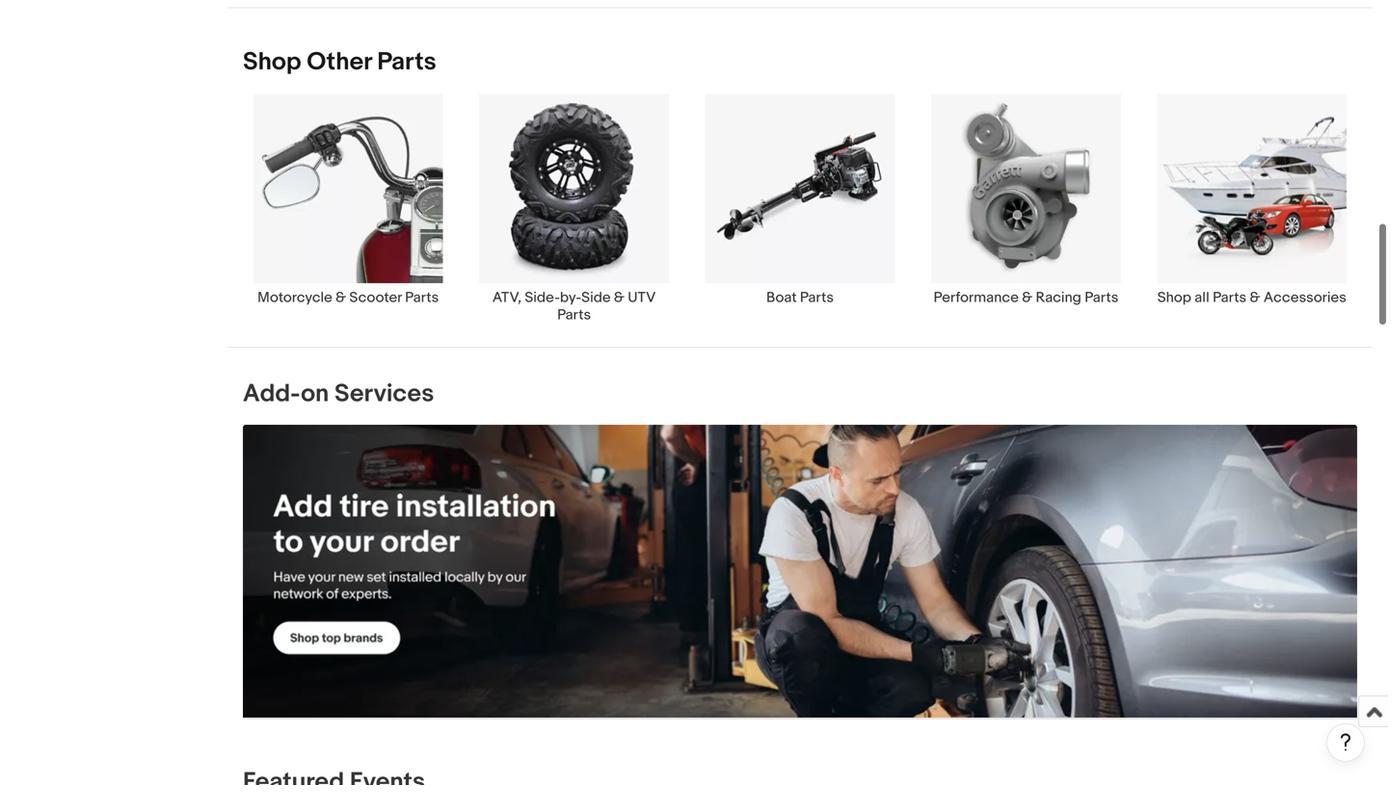 Task type: vqa. For each thing, say whether or not it's contained in the screenshot.
Examples of fee calculations at the left bottom of page
no



Task type: describe. For each thing, give the bounding box(es) containing it.
parts inside shop all parts & accessories link
[[1213, 289, 1247, 307]]

shop all parts & accessories
[[1157, 289, 1346, 307]]

performance & racing parts
[[934, 289, 1118, 307]]

motorcycle
[[258, 289, 332, 307]]

motorcycle & scooter parts link
[[235, 93, 461, 307]]

side
[[581, 289, 611, 307]]

list containing motorcycle & scooter parts
[[227, 93, 1373, 347]]

add-on services
[[243, 380, 434, 409]]

atv, side-by-side & utv parts link
[[461, 93, 687, 324]]

atv, side-by-side & utv parts
[[492, 289, 656, 324]]

& inside atv, side-by-side & utv parts
[[614, 289, 625, 307]]

help, opens dialogs image
[[1336, 733, 1355, 752]]

atv,
[[492, 289, 522, 307]]

1 list from the top
[[227, 0, 1373, 7]]

& inside shop all parts & accessories link
[[1250, 289, 1260, 307]]

services
[[335, 380, 434, 409]]

performance & racing parts link
[[913, 93, 1139, 307]]

add tire installation to your order image
[[243, 425, 1357, 718]]

by-
[[560, 289, 581, 307]]

side-
[[525, 289, 560, 307]]

performance
[[934, 289, 1019, 307]]



Task type: locate. For each thing, give the bounding box(es) containing it.
shop other parts
[[243, 47, 436, 77]]

& left accessories
[[1250, 289, 1260, 307]]

on
[[301, 380, 329, 409]]

parts right other
[[377, 47, 436, 77]]

boat parts
[[766, 289, 834, 307]]

& left scooter at the top left of page
[[336, 289, 346, 307]]

parts inside boat parts link
[[800, 289, 834, 307]]

boat
[[766, 289, 797, 307]]

parts right all
[[1213, 289, 1247, 307]]

1 vertical spatial list
[[227, 93, 1373, 347]]

& inside the motorcycle & scooter parts link
[[336, 289, 346, 307]]

parts
[[377, 47, 436, 77], [405, 289, 439, 307], [800, 289, 834, 307], [1085, 289, 1118, 307], [1213, 289, 1247, 307], [557, 307, 591, 324]]

accessories
[[1264, 289, 1346, 307]]

parts right boat
[[800, 289, 834, 307]]

parts right scooter at the top left of page
[[405, 289, 439, 307]]

shop all parts & accessories link
[[1139, 93, 1365, 307]]

4 & from the left
[[1250, 289, 1260, 307]]

racing
[[1036, 289, 1081, 307]]

1 vertical spatial shop
[[1157, 289, 1191, 307]]

0 vertical spatial shop
[[243, 47, 301, 77]]

shop
[[243, 47, 301, 77], [1157, 289, 1191, 307]]

parts right the racing
[[1085, 289, 1118, 307]]

& left the racing
[[1022, 289, 1033, 307]]

0 horizontal spatial shop
[[243, 47, 301, 77]]

1 & from the left
[[336, 289, 346, 307]]

boat parts link
[[687, 93, 913, 307]]

1 horizontal spatial shop
[[1157, 289, 1191, 307]]

list
[[227, 0, 1373, 7], [227, 93, 1373, 347]]

parts inside performance & racing parts link
[[1085, 289, 1118, 307]]

None text field
[[243, 425, 1357, 719]]

shop left all
[[1157, 289, 1191, 307]]

utv
[[628, 289, 656, 307]]

other
[[307, 47, 372, 77]]

shop for shop all parts & accessories
[[1157, 289, 1191, 307]]

2 list from the top
[[227, 93, 1373, 347]]

add-
[[243, 380, 301, 409]]

motorcycle & scooter parts
[[258, 289, 439, 307]]

2 & from the left
[[614, 289, 625, 307]]

shop left other
[[243, 47, 301, 77]]

parts right atv,
[[557, 307, 591, 324]]

parts inside atv, side-by-side & utv parts
[[557, 307, 591, 324]]

all
[[1195, 289, 1210, 307]]

0 vertical spatial list
[[227, 0, 1373, 7]]

shop for shop other parts
[[243, 47, 301, 77]]

& inside performance & racing parts link
[[1022, 289, 1033, 307]]

parts inside the motorcycle & scooter parts link
[[405, 289, 439, 307]]

&
[[336, 289, 346, 307], [614, 289, 625, 307], [1022, 289, 1033, 307], [1250, 289, 1260, 307]]

& left utv
[[614, 289, 625, 307]]

3 & from the left
[[1022, 289, 1033, 307]]

scooter
[[349, 289, 402, 307]]



